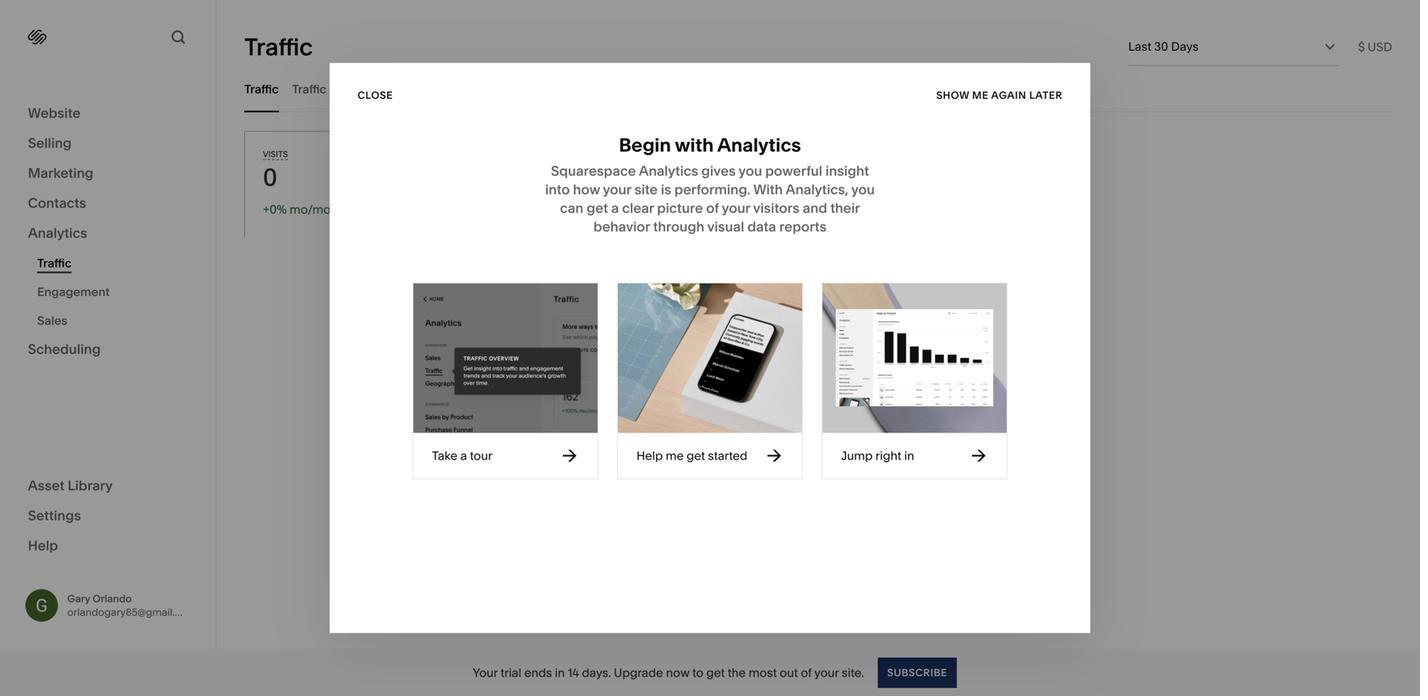 Task type: describe. For each thing, give the bounding box(es) containing it.
0 vertical spatial analytics
[[718, 134, 802, 156]]

search
[[389, 82, 428, 96]]

range
[[851, 470, 889, 486]]

mo/mo for pageviews 0 0% mo/mo
[[720, 203, 762, 217]]

unique visitors 0 0% mo/mo
[[550, 149, 621, 217]]

1 horizontal spatial in
[[905, 449, 915, 463]]

a
[[461, 449, 467, 463]]

scheduling link
[[28, 340, 188, 360]]

contacts
[[28, 195, 86, 211]]

14
[[568, 666, 579, 681]]

traffic inside button
[[292, 82, 327, 96]]

gary orlando orlandogary85@gmail.com
[[67, 593, 196, 619]]

unique
[[550, 149, 582, 159]]

visits
[[263, 149, 288, 159]]

gary
[[67, 593, 90, 605]]

show me again later button
[[937, 80, 1063, 111]]

or
[[892, 470, 905, 486]]

trial
[[501, 666, 522, 681]]

$
[[1359, 40, 1366, 54]]

asset library
[[28, 478, 113, 494]]

selecting
[[703, 470, 763, 486]]

website
[[28, 105, 81, 121]]

visitors
[[584, 149, 621, 159]]

traffic button
[[244, 66, 279, 112]]

your
[[473, 666, 498, 681]]

tour
[[470, 449, 493, 463]]

jump right in
[[842, 449, 915, 463]]

help for help me get started
[[637, 449, 663, 463]]

marketing
[[28, 165, 94, 181]]

available
[[815, 437, 898, 459]]

close
[[358, 89, 393, 101]]

library
[[68, 478, 113, 494]]

upgrade
[[614, 666, 663, 681]]

traffic up 'traffic' button
[[244, 33, 313, 61]]

out
[[780, 666, 798, 681]]

engagement
[[37, 285, 110, 299]]

sales link
[[37, 307, 197, 335]]

take
[[432, 449, 458, 463]]

mo/mo inside unique visitors 0 0% mo/mo
[[577, 203, 618, 217]]

traffic sources button
[[292, 66, 375, 112]]

0% for visits 0 0% mo/mo
[[270, 203, 287, 217]]

1 vertical spatial get
[[707, 666, 725, 681]]

engagement link
[[37, 278, 197, 307]]

close button
[[358, 80, 393, 111]]

help link
[[28, 537, 58, 556]]

0 vertical spatial get
[[687, 449, 705, 463]]

again
[[992, 89, 1027, 101]]

analytics inside analytics link
[[28, 225, 87, 241]]

data
[[770, 437, 811, 459]]

traffic up engagement
[[37, 256, 72, 271]]

traffic sources
[[292, 82, 375, 96]]

settings
[[28, 508, 81, 524]]

later
[[1030, 89, 1063, 101]]

settings link
[[28, 507, 188, 527]]

$ usd
[[1359, 40, 1393, 54]]

contacts link
[[28, 194, 188, 214]]

now
[[666, 666, 690, 681]]

days
[[1172, 39, 1199, 54]]

try selecting another date range or sharing your site to collect more analytics data.
[[681, 470, 957, 505]]

sharing
[[908, 470, 957, 486]]

with
[[675, 134, 714, 156]]

to inside try selecting another date range or sharing your site to collect more analytics data.
[[751, 489, 764, 505]]

right
[[876, 449, 902, 463]]

of
[[801, 666, 812, 681]]

last 30 days button
[[1129, 28, 1340, 65]]

orlandogary85@gmail.com
[[67, 607, 196, 619]]

mo/mo for visits 0 0% mo/mo
[[290, 203, 331, 217]]

help me get started
[[637, 449, 748, 463]]

another
[[766, 470, 816, 486]]

search keywords
[[389, 82, 487, 96]]

sales
[[37, 314, 67, 328]]

show me again later
[[937, 89, 1063, 101]]

ends
[[525, 666, 552, 681]]



Task type: locate. For each thing, give the bounding box(es) containing it.
traffic left the sources
[[292, 82, 327, 96]]

selling link
[[28, 134, 188, 154]]

0 inside pageviews 0 0% mo/mo
[[694, 163, 708, 192]]

your inside try selecting another date range or sharing your site to collect more analytics data.
[[693, 489, 722, 505]]

0 vertical spatial me
[[973, 89, 989, 101]]

no
[[740, 437, 765, 459]]

no data available
[[740, 437, 898, 459]]

2 horizontal spatial mo/mo
[[720, 203, 762, 217]]

traffic link
[[37, 249, 197, 278]]

1 horizontal spatial me
[[973, 89, 989, 101]]

0 horizontal spatial analytics
[[28, 225, 87, 241]]

0%
[[270, 203, 287, 217], [557, 203, 574, 217], [700, 203, 718, 217]]

0 inside visits 0 0% mo/mo
[[263, 163, 277, 192]]

in right the right in the right bottom of the page
[[905, 449, 915, 463]]

data.
[[912, 489, 944, 505]]

analytics
[[718, 134, 802, 156], [28, 225, 87, 241]]

1 vertical spatial in
[[555, 666, 565, 681]]

1 horizontal spatial to
[[751, 489, 764, 505]]

1 0% from the left
[[270, 203, 287, 217]]

website link
[[28, 104, 188, 124]]

pageviews
[[694, 149, 741, 159]]

begin with analytics
[[619, 134, 802, 156]]

analytics
[[852, 489, 909, 505]]

show
[[937, 89, 970, 101]]

0% inside visits 0 0% mo/mo
[[270, 203, 287, 217]]

0 down 'visits'
[[263, 163, 277, 192]]

usd
[[1369, 40, 1393, 54]]

0 horizontal spatial 0%
[[270, 203, 287, 217]]

0 horizontal spatial me
[[666, 449, 684, 463]]

asset
[[28, 478, 64, 494]]

0% down pageviews
[[700, 203, 718, 217]]

3 0 from the left
[[694, 163, 708, 192]]

0 horizontal spatial mo/mo
[[290, 203, 331, 217]]

me for get
[[666, 449, 684, 463]]

0 vertical spatial help
[[637, 449, 663, 463]]

3 mo/mo from the left
[[720, 203, 762, 217]]

site.
[[842, 666, 865, 681]]

most
[[749, 666, 777, 681]]

mo/mo inside visits 0 0% mo/mo
[[290, 203, 331, 217]]

0 down unique
[[550, 163, 565, 192]]

last
[[1129, 39, 1152, 54]]

1 vertical spatial me
[[666, 449, 684, 463]]

1 horizontal spatial analytics
[[718, 134, 802, 156]]

0% down unique
[[557, 203, 574, 217]]

2 horizontal spatial 0%
[[700, 203, 718, 217]]

analytics down contacts
[[28, 225, 87, 241]]

0 for pageviews 0 0% mo/mo
[[694, 163, 708, 192]]

1 vertical spatial your
[[815, 666, 839, 681]]

me right the show
[[973, 89, 989, 101]]

begin
[[619, 134, 671, 156]]

tab list containing traffic
[[244, 66, 1393, 112]]

0 horizontal spatial 0
[[263, 163, 277, 192]]

try
[[681, 470, 700, 486]]

2 mo/mo from the left
[[577, 203, 618, 217]]

me
[[973, 89, 989, 101], [666, 449, 684, 463]]

1 horizontal spatial your
[[815, 666, 839, 681]]

help
[[637, 449, 663, 463], [28, 538, 58, 554]]

0 inside unique visitors 0 0% mo/mo
[[550, 163, 565, 192]]

in left the 14
[[555, 666, 565, 681]]

me inside button
[[973, 89, 989, 101]]

1 horizontal spatial help
[[637, 449, 663, 463]]

to right site
[[751, 489, 764, 505]]

0% inside unique visitors 0 0% mo/mo
[[557, 203, 574, 217]]

help for help
[[28, 538, 58, 554]]

0 horizontal spatial your
[[693, 489, 722, 505]]

1 horizontal spatial get
[[707, 666, 725, 681]]

asset library link
[[28, 477, 188, 497]]

traffic up 'visits'
[[244, 82, 279, 96]]

0
[[263, 163, 277, 192], [550, 163, 565, 192], [694, 163, 708, 192]]

0 horizontal spatial get
[[687, 449, 705, 463]]

take a tour
[[432, 449, 493, 463]]

3 0% from the left
[[700, 203, 718, 217]]

mo/mo
[[290, 203, 331, 217], [577, 203, 618, 217], [720, 203, 762, 217]]

1 horizontal spatial 0
[[550, 163, 565, 192]]

0 horizontal spatial help
[[28, 538, 58, 554]]

30
[[1155, 39, 1169, 54]]

to
[[751, 489, 764, 505], [693, 666, 704, 681]]

orlando
[[93, 593, 132, 605]]

date
[[819, 470, 848, 486]]

1 horizontal spatial 0%
[[557, 203, 574, 217]]

last 30 days
[[1129, 39, 1199, 54]]

search keywords button
[[389, 66, 487, 112]]

me for again
[[973, 89, 989, 101]]

pageviews 0 0% mo/mo
[[694, 149, 762, 217]]

sources
[[329, 82, 375, 96]]

your down try
[[693, 489, 722, 505]]

traffic
[[244, 33, 313, 61], [244, 82, 279, 96], [292, 82, 327, 96], [37, 256, 72, 271]]

the
[[728, 666, 746, 681]]

mo/mo inside pageviews 0 0% mo/mo
[[720, 203, 762, 217]]

1 0 from the left
[[263, 163, 277, 192]]

tab list
[[244, 66, 1393, 112]]

marketing link
[[28, 164, 188, 184]]

1 vertical spatial to
[[693, 666, 704, 681]]

2 horizontal spatial 0
[[694, 163, 708, 192]]

1 vertical spatial help
[[28, 538, 58, 554]]

me up try
[[666, 449, 684, 463]]

your right of
[[815, 666, 839, 681]]

visits 0 0% mo/mo
[[263, 149, 331, 217]]

0 horizontal spatial in
[[555, 666, 565, 681]]

1 mo/mo from the left
[[290, 203, 331, 217]]

0 vertical spatial to
[[751, 489, 764, 505]]

0 horizontal spatial to
[[693, 666, 704, 681]]

days.
[[582, 666, 611, 681]]

0 vertical spatial your
[[693, 489, 722, 505]]

2 0% from the left
[[557, 203, 574, 217]]

analytics right with
[[718, 134, 802, 156]]

site
[[725, 489, 748, 505]]

help left started
[[637, 449, 663, 463]]

0% down 'visits'
[[270, 203, 287, 217]]

0 down pageviews
[[694, 163, 708, 192]]

scheduling
[[28, 341, 101, 358]]

2 0 from the left
[[550, 163, 565, 192]]

0 vertical spatial in
[[905, 449, 915, 463]]

collect
[[768, 489, 811, 505]]

more
[[814, 489, 849, 505]]

keywords
[[431, 82, 487, 96]]

analytics link
[[28, 224, 188, 244]]

get
[[687, 449, 705, 463], [707, 666, 725, 681]]

1 horizontal spatial mo/mo
[[577, 203, 618, 217]]

started
[[708, 449, 748, 463]]

to right 'now'
[[693, 666, 704, 681]]

in
[[905, 449, 915, 463], [555, 666, 565, 681]]

help down settings
[[28, 538, 58, 554]]

0 for visits 0 0% mo/mo
[[263, 163, 277, 192]]

1 vertical spatial analytics
[[28, 225, 87, 241]]

your trial ends in 14 days. upgrade now to get the most out of your site.
[[473, 666, 865, 681]]

selling
[[28, 135, 72, 151]]

0% inside pageviews 0 0% mo/mo
[[700, 203, 718, 217]]

get left "the"
[[707, 666, 725, 681]]

0% for pageviews 0 0% mo/mo
[[700, 203, 718, 217]]

get up try
[[687, 449, 705, 463]]

jump
[[842, 449, 873, 463]]



Task type: vqa. For each thing, say whether or not it's contained in the screenshot.
sharing
yes



